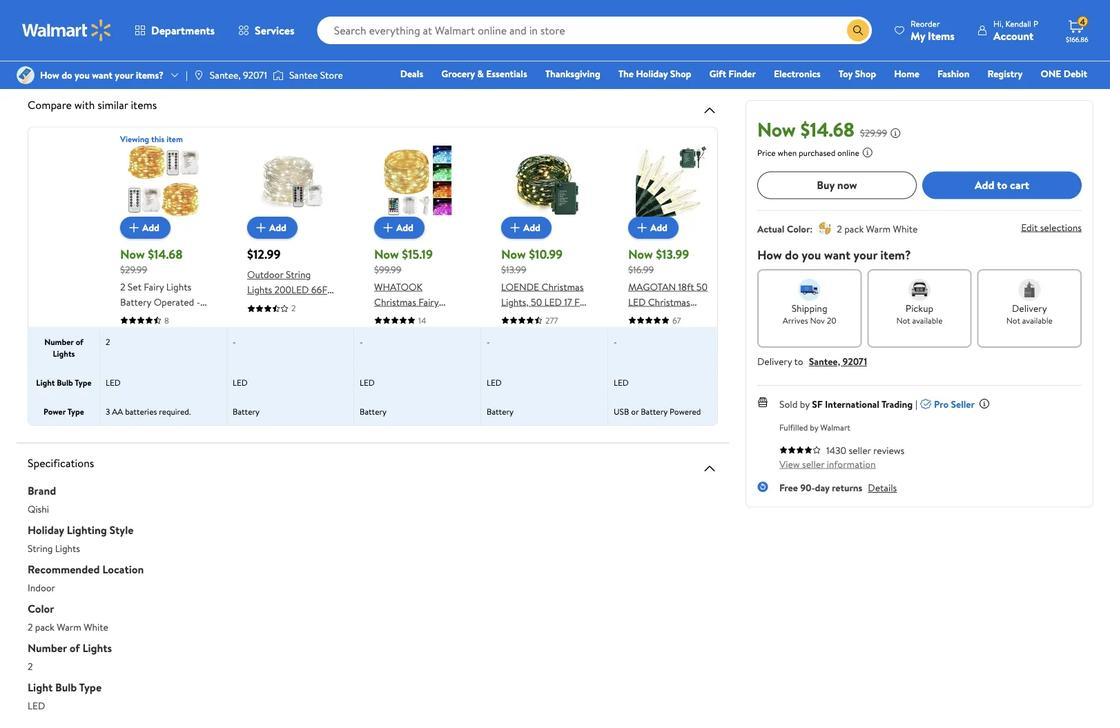 Task type: locate. For each thing, give the bounding box(es) containing it.
1 vertical spatial or
[[631, 405, 639, 417]]

loende
[[501, 280, 539, 293]]

this
[[151, 133, 165, 145]]

style
[[110, 523, 134, 538]]

| right trading
[[916, 397, 918, 411]]

you down aim
[[75, 68, 90, 82]]

add up $12.99
[[269, 221, 287, 234]]

holiday right it.
[[636, 67, 668, 80]]

5 led cell from the left
[[608, 368, 735, 396]]

0 vertical spatial aa
[[84, 6, 97, 19]]

the left only at the left top of page
[[143, 18, 157, 31]]

$13.99 up loende
[[501, 263, 527, 276]]

0 horizontal spatial waterproof
[[374, 401, 423, 415]]

1 vertical spatial want
[[824, 246, 851, 264]]

3 row from the top
[[28, 367, 1110, 396]]

1 vertical spatial product
[[168, 54, 202, 67]]

to for delivery to santee, 92071
[[794, 355, 803, 368]]

add to cart image for now $14.68
[[126, 219, 142, 236]]

add left "cart"
[[975, 177, 995, 193]]

free
[[780, 481, 798, 495]]

1 vertical spatial in
[[417, 340, 424, 354]]

0 horizontal spatial 50
[[531, 295, 542, 308]]

1 horizontal spatial how
[[757, 246, 782, 264]]

2 vertical spatial of
[[69, 641, 80, 656]]

not right is
[[265, 18, 279, 31]]

1 vertical spatial bulb
[[55, 680, 77, 695]]

lighting
[[67, 523, 107, 538]]

holiday inside brand qishi holiday lighting style string lights recommended location indoor color 2 pack warm white number of lights 2 light bulb type led
[[28, 523, 64, 538]]

0 vertical spatial remote
[[267, 328, 301, 342]]

0 horizontal spatial if
[[213, 18, 218, 31]]

2 inside cell
[[106, 336, 110, 347]]

led cell up 3aa
[[354, 368, 481, 396]]

-
[[197, 295, 200, 308], [233, 336, 236, 347], [360, 336, 363, 347], [487, 336, 490, 347], [614, 336, 617, 347], [175, 340, 179, 354], [170, 416, 173, 430]]

color right actual
[[787, 222, 810, 235]]

and left the we
[[524, 54, 539, 67]]

string inside now $15.19 $99.99 whatook christmas fairy lights, string lights battery operated & usb plug-in 39ft 120 led 16 color changing with remote timer, waterproof 3aa battery and usb powered led twinkle lights
[[404, 310, 429, 323]]

or left fo
[[631, 405, 639, 417]]

2 horizontal spatial with
[[416, 371, 434, 384]]

$14.68 inside now $14.68 $29.99 2 set fairy lights battery operated - led string lights 8 modes 33ft 100 led starry lights - copper wire firefly lights for wedding birthday party christmas decoration - warm white
[[148, 245, 183, 263]]

add to cart image down 2 set fairy lights battery operated - led string lights 8 modes 33ft 100 led starry lights - copper wire firefly lights for wedding birthday party christmas decoration - warm white image
[[126, 219, 142, 236]]

8 left 100
[[164, 314, 169, 326]]

battery down function
[[657, 356, 689, 369]]

add button inside now $13.99 group
[[628, 216, 679, 239]]

1 horizontal spatial color
[[405, 356, 429, 369]]

battery inside now $14.68 $29.99 2 set fairy lights battery operated - led string lights 8 modes 33ft 100 led starry lights - copper wire firefly lights for wedding birthday party christmas decoration - warm white
[[120, 295, 151, 308]]

2 - cell from the left
[[354, 327, 481, 367]]

string inside $12.99 outdoor string lights 200led 66ft battery operated led rope lights with remote indoor timer fairy lights for patio easter christmas party cool white
[[286, 268, 311, 281]]

2 horizontal spatial party
[[529, 340, 551, 354]]

add to cart image
[[253, 219, 269, 236], [380, 219, 396, 236], [507, 219, 523, 236]]

add button for outdoor
[[247, 216, 298, 239]]

available
[[912, 314, 943, 326], [1022, 314, 1053, 326]]

2 horizontal spatial to
[[997, 177, 1008, 193]]

0 horizontal spatial want
[[92, 68, 113, 82]]

to inside button
[[997, 177, 1008, 193]]

compare with similar items
[[28, 97, 157, 112]]

holiday down 'qishi'
[[28, 523, 64, 538]]

battery down cool
[[233, 405, 260, 417]]

battery down "memory"
[[641, 405, 668, 417]]

number inside number of lights
[[44, 336, 74, 347]]

1 horizontal spatial warm
[[176, 416, 200, 430]]

0 vertical spatial in
[[281, 18, 289, 31]]

aa right purchase
[[84, 6, 97, 19]]

1 led cell from the left
[[100, 368, 227, 396]]

1 vertical spatial lights,
[[374, 310, 402, 323]]

toy
[[839, 67, 853, 80]]

1 add to cart image from the left
[[126, 219, 142, 236]]

or left leaking
[[346, 30, 355, 43]]

party down 'easter'
[[292, 374, 314, 387]]

we aim to show you accurate product information. manufacturers, suppliers and others provide what you see here, and we have not verified it. see our disclaimer
[[44, 54, 716, 67]]

add to cart image inside now $14.68 group
[[126, 219, 142, 236]]

view seller information link
[[780, 457, 876, 471]]

1 vertical spatial to
[[997, 177, 1008, 193]]

lights, down loende
[[501, 295, 529, 308]]

battery cell down changing
[[354, 397, 481, 425]]

0 vertical spatial product
[[221, 18, 254, 31]]

from
[[139, 6, 160, 19], [120, 18, 141, 31]]

in left 'use.'
[[281, 18, 289, 31]]

have
[[555, 54, 575, 67]]

remote down 'rope'
[[267, 328, 301, 342]]

do
[[62, 68, 72, 82], [785, 246, 799, 264]]

row
[[28, 133, 1110, 460], [28, 327, 1110, 367], [28, 367, 1110, 396], [28, 396, 1110, 425]]

now
[[757, 116, 796, 143], [120, 245, 145, 263], [374, 245, 399, 263], [501, 245, 526, 263], [628, 245, 653, 263]]

string up plug-
[[404, 310, 429, 323]]

1 horizontal spatial shop
[[855, 67, 876, 80]]

2 add to cart image from the left
[[380, 219, 396, 236]]

2 inside group
[[291, 302, 296, 314]]

2 vertical spatial with
[[416, 371, 434, 384]]

4 add button from the left
[[501, 216, 552, 239]]

2 set fairy lights battery operated - led string lights 8 modes 33ft 100 led starry lights - copper wire firefly lights for wedding birthday party christmas decoration - warm white image
[[128, 145, 200, 216]]

1 vertical spatial timer
[[247, 344, 271, 357]]

intent image for shipping image
[[799, 279, 821, 301]]

- cell down 14
[[354, 327, 481, 367]]

specifications
[[28, 456, 94, 471]]

2 vertical spatial to
[[794, 355, 803, 368]]

now inside now $13.99 $16.99 magotan 18ft 50 led christmas lights battery string lights timer memory function usb & battery powered waterproof string lights fo
[[628, 245, 653, 263]]

white right cool
[[269, 389, 294, 403]]

add to cart image inside now $13.99 group
[[634, 219, 650, 236]]

modes
[[120, 325, 148, 339]]

light inside brand qishi holiday lighting style string lights recommended location indoor color 2 pack warm white number of lights 2 light bulb type led
[[28, 680, 53, 695]]

warm down "recommended"
[[57, 620, 81, 634]]

powered inside now $13.99 $16.99 magotan 18ft 50 led christmas lights battery string lights timer memory function usb & battery powered waterproof string lights fo
[[628, 371, 665, 384]]

number
[[44, 336, 74, 347], [28, 641, 67, 656]]

nov
[[810, 314, 825, 326]]

twinkle
[[374, 447, 405, 460]]

you left find
[[258, 30, 274, 43]]

details button
[[868, 481, 897, 495]]

add button for $13.99
[[628, 216, 679, 239]]

arrives
[[783, 314, 808, 326]]

3 led cell from the left
[[354, 368, 481, 396]]

led
[[120, 310, 135, 323]]

buy now
[[817, 177, 857, 193]]

add button up $15.19
[[374, 216, 425, 239]]

indoor down "recommended"
[[28, 581, 55, 594]]

pack up how do you want your item?
[[845, 222, 864, 235]]

2 horizontal spatial color
[[787, 222, 810, 235]]

add for $14.68
[[142, 221, 160, 234]]

the
[[143, 18, 157, 31], [423, 30, 437, 43]]

2 available from the left
[[1022, 314, 1053, 326]]

- right 100
[[233, 336, 236, 347]]

0 horizontal spatial color
[[28, 601, 54, 617]]

0 horizontal spatial timer
[[247, 344, 271, 357]]

add button for $10.99
[[501, 216, 552, 239]]

gift finder
[[709, 67, 756, 80]]

2 row from the top
[[28, 327, 1110, 367]]

$13.99 right $16.99
[[656, 245, 689, 263]]

to for add to cart
[[997, 177, 1008, 193]]

battery up twinkle
[[374, 416, 405, 430]]

1 row from the top
[[28, 133, 1110, 460]]

0 horizontal spatial santee,
[[210, 68, 241, 82]]

0 horizontal spatial add to cart image
[[126, 219, 142, 236]]

0 horizontal spatial by
[[800, 397, 810, 411]]

1 vertical spatial 50
[[531, 295, 542, 308]]

operated inside $12.99 outdoor string lights 200led 66ft battery operated led rope lights with remote indoor timer fairy lights for patio easter christmas party cool white
[[281, 298, 321, 311]]

your right check
[[73, 30, 92, 43]]

items?
[[136, 68, 164, 82]]

add inside now $10.99 group
[[523, 221, 541, 234]]

1 horizontal spatial $14.68
[[801, 116, 855, 143]]

want for items?
[[92, 68, 113, 82]]

- cell down 'rope'
[[227, 327, 354, 367]]

3 add to cart image from the left
[[507, 219, 523, 236]]

add down 2 set fairy lights battery operated - led string lights 8 modes 33ft 100 led starry lights - copper wire firefly lights for wedding birthday party christmas decoration - warm white image
[[142, 221, 160, 234]]

retailers.
[[304, 6, 340, 19]]

add inside "$12.99" group
[[269, 221, 287, 234]]

1 horizontal spatial available
[[1022, 314, 1053, 326]]

1 shop from the left
[[670, 67, 692, 80]]

0 vertical spatial your
[[73, 30, 92, 43]]

do down aim
[[62, 68, 72, 82]]

2 vertical spatial &
[[649, 356, 655, 369]]

for inside $12.99 outdoor string lights 200led 66ft battery operated led rope lights with remote indoor timer fairy lights for patio easter christmas party cool white
[[247, 359, 260, 372]]

row containing power type
[[28, 396, 1110, 425]]

2 horizontal spatial your
[[854, 246, 878, 264]]

2 horizontal spatial for
[[551, 325, 564, 339]]

color
[[787, 222, 810, 235], [405, 356, 429, 369], [28, 601, 54, 617]]

0 horizontal spatial lights,
[[374, 310, 402, 323]]

remote inside now $15.19 $99.99 whatook christmas fairy lights, string lights battery operated & usb plug-in 39ft 120 led 16 color changing with remote timer, waterproof 3aa battery and usb powered led twinkle lights
[[374, 386, 407, 399]]

1 battery cell from the left
[[227, 397, 354, 425]]

santee,
[[210, 68, 241, 82], [809, 355, 840, 368]]

2 vertical spatial powered
[[374, 432, 411, 445]]

add to cart image inside now $15.19 group
[[380, 219, 396, 236]]

indoor inside brand qishi holiday lighting style string lights recommended location indoor color 2 pack warm white number of lights 2 light bulb type led
[[28, 581, 55, 594]]

now inside now $14.68 $29.99 2 set fairy lights battery operated - led string lights 8 modes 33ft 100 led starry lights - copper wire firefly lights for wedding birthday party christmas decoration - warm white
[[120, 245, 145, 263]]

1 vertical spatial home
[[501, 340, 527, 354]]

our
[[658, 54, 672, 67]]

add to cart image up $99.99
[[380, 219, 396, 236]]

0 vertical spatial $29.99
[[860, 126, 887, 139]]

aa inside purchase aa batteries from only reputable brands and reliable retailers. remove batteries from the battery case if product is not in use. check your batteries before installing, stop using if you find any damage or leaking signs of the batteries.
[[84, 6, 97, 19]]

lights,
[[501, 295, 529, 308], [374, 310, 402, 323]]

not down 'intent image for pickup'
[[897, 314, 910, 326]]

add to cart image up $16.99
[[634, 219, 650, 236]]

home inside now $10.99 $13.99 loende christmas lights, 50 led 17 ft battery operated fairy lights for home party garden christmas decoration, 1 pack
[[501, 340, 527, 354]]

5 add button from the left
[[628, 216, 679, 239]]

1 available from the left
[[912, 314, 943, 326]]

2 add to cart image from the left
[[634, 219, 650, 236]]

firefly
[[176, 356, 202, 369]]

add to cart image for outdoor
[[253, 219, 269, 236]]

kendall
[[1006, 18, 1032, 29]]

3 add button from the left
[[374, 216, 425, 239]]

1 horizontal spatial santee,
[[809, 355, 840, 368]]

any
[[294, 30, 309, 43]]

here,
[[500, 54, 522, 67]]

$99.99
[[374, 263, 402, 276]]

indoor up 'easter'
[[303, 328, 331, 342]]

bulb inside row header
[[57, 376, 73, 388]]

edit selections
[[1021, 221, 1082, 234]]

product left is
[[221, 18, 254, 31]]

add to cart image
[[126, 219, 142, 236], [634, 219, 650, 236]]

1 horizontal spatial waterproof
[[628, 386, 677, 399]]

1 add to cart image from the left
[[253, 219, 269, 236]]

 image
[[17, 66, 35, 84], [193, 70, 204, 81]]

 image left 'we'
[[17, 66, 35, 84]]

installing,
[[164, 30, 203, 43]]

1 not from the left
[[897, 314, 910, 326]]

in left 39ft
[[417, 340, 424, 354]]

manufacturers,
[[258, 54, 322, 67]]

& left see
[[477, 67, 484, 80]]

$13.99 inside now $10.99 $13.99 loende christmas lights, 50 led 17 ft battery operated fairy lights for home party garden christmas decoration, 1 pack
[[501, 263, 527, 276]]

led cell
[[100, 368, 227, 396], [227, 368, 354, 396], [354, 368, 481, 396], [481, 368, 608, 396], [608, 368, 735, 396]]

$29.99 inside now $14.68 $29.99 2 set fairy lights battery operated - led string lights 8 modes 33ft 100 led starry lights - copper wire firefly lights for wedding birthday party christmas decoration - warm white
[[120, 263, 147, 276]]

leaking
[[357, 30, 387, 43]]

0 vertical spatial not
[[265, 18, 279, 31]]

with inside $12.99 outdoor string lights 200led 66ft battery operated led rope lights with remote indoor timer fairy lights for patio easter christmas party cool white
[[247, 328, 265, 342]]

add up $16.99
[[650, 221, 668, 234]]

1 vertical spatial $14.68
[[148, 245, 183, 263]]

1 horizontal spatial do
[[785, 246, 799, 264]]

add button inside "$12.99" group
[[247, 216, 298, 239]]

0 vertical spatial of
[[412, 30, 421, 43]]

available inside 'pickup not available'
[[912, 314, 943, 326]]

lights inside now $10.99 $13.99 loende christmas lights, 50 led 17 ft battery operated fairy lights for home party garden christmas decoration, 1 pack
[[524, 325, 549, 339]]

fairy inside now $10.99 $13.99 loende christmas lights, 50 led 17 ft battery operated fairy lights for home party garden christmas decoration, 1 pack
[[501, 325, 521, 339]]

0 horizontal spatial holiday
[[28, 523, 64, 538]]

row header
[[28, 144, 100, 327]]

not inside purchase aa batteries from only reputable brands and reliable retailers. remove batteries from the battery case if product is not in use. check your batteries before installing, stop using if you find any damage or leaking signs of the batteries.
[[265, 18, 279, 31]]

if right the case
[[213, 18, 218, 31]]

the holiday shop
[[618, 67, 692, 80]]

pack
[[559, 371, 578, 384]]

pro
[[934, 397, 949, 411]]

0 horizontal spatial not
[[897, 314, 910, 326]]

delivery inside delivery not available
[[1012, 302, 1047, 315]]

loende christmas lights, 50 led 17 ft battery operated fairy lights for home party garden christmas decoration, 1 pack image
[[509, 145, 581, 216]]

92071 up international
[[843, 355, 867, 368]]

sf
[[812, 397, 823, 411]]

fairy left 277 at the top of the page
[[501, 325, 521, 339]]

add for $13.99
[[650, 221, 668, 234]]

1 vertical spatial how
[[757, 246, 782, 264]]

reliable
[[272, 6, 302, 19]]

:
[[810, 222, 813, 235]]

wedding
[[162, 371, 199, 384]]

| right items?
[[186, 68, 188, 82]]

2 vertical spatial warm
[[57, 620, 81, 634]]

0 horizontal spatial aa
[[84, 6, 97, 19]]

operated down 200led
[[281, 298, 321, 311]]

you down :
[[802, 246, 821, 264]]

battery cell
[[227, 397, 354, 425], [354, 397, 481, 425], [481, 397, 608, 425]]

to right aim
[[77, 54, 86, 67]]

led inside now $13.99 $16.99 magotan 18ft 50 led christmas lights battery string lights timer memory function usb & battery powered waterproof string lights fo
[[628, 295, 646, 308]]

home down my
[[894, 67, 920, 80]]

0 horizontal spatial how
[[40, 68, 59, 82]]

0 vertical spatial light
[[36, 376, 55, 388]]

not inside 'pickup not available'
[[897, 314, 910, 326]]

damage
[[311, 30, 344, 43]]

add button inside now $10.99 group
[[501, 216, 552, 239]]

edit
[[1021, 221, 1038, 234]]

|
[[186, 68, 188, 82], [916, 397, 918, 411]]

Walmart Site-Wide search field
[[317, 17, 872, 44]]

0 vertical spatial waterproof
[[628, 386, 677, 399]]

0 horizontal spatial powered
[[374, 432, 411, 445]]

0 vertical spatial bulb
[[57, 376, 73, 388]]

2 vertical spatial your
[[854, 246, 878, 264]]

0 horizontal spatial $29.99
[[120, 263, 147, 276]]

delivery for to
[[757, 355, 792, 368]]

1 vertical spatial powered
[[670, 405, 701, 417]]

$29.99 up set
[[120, 263, 147, 276]]

0 horizontal spatial add to cart image
[[253, 219, 269, 236]]

now $14.68 $29.99 2 set fairy lights battery operated - led string lights 8 modes 33ft 100 led starry lights - copper wire firefly lights for wedding birthday party christmas decoration - warm white
[[120, 245, 207, 445]]

home up decoration,
[[501, 340, 527, 354]]

how for how do you want your items?
[[40, 68, 59, 82]]

in inside now $15.19 $99.99 whatook christmas fairy lights, string lights battery operated & usb plug-in 39ft 120 led 16 color changing with remote timer, waterproof 3aa battery and usb powered led twinkle lights
[[417, 340, 424, 354]]

finder
[[729, 67, 756, 80]]

1 horizontal spatial lights,
[[501, 295, 529, 308]]

christmas up decoration
[[120, 401, 162, 415]]

$14.68 for now $14.68
[[801, 116, 855, 143]]

add inside now $13.99 group
[[650, 221, 668, 234]]

powered right fo
[[670, 405, 701, 417]]

fulfilled by walmart
[[780, 422, 851, 433]]

usb down 3aa
[[425, 416, 443, 430]]

your down 2 pack warm white
[[854, 246, 878, 264]]

operated down 17
[[535, 310, 575, 323]]

- left "memory"
[[614, 336, 617, 347]]

4 row from the top
[[28, 396, 1110, 425]]

party down wedding
[[158, 386, 180, 399]]

details
[[868, 481, 897, 495]]

50 inside now $10.99 $13.99 loende christmas lights, 50 led 17 ft battery operated fairy lights for home party garden christmas decoration, 1 pack
[[531, 295, 542, 308]]

92071 down information.
[[243, 68, 267, 82]]

add up the $10.99
[[523, 221, 541, 234]]

battery down decoration,
[[487, 405, 514, 417]]

aa inside cell
[[112, 405, 123, 417]]

christmas down patio at left
[[247, 374, 289, 387]]

now $14.68 group
[[120, 145, 207, 445]]

christmas up 67
[[648, 295, 690, 308]]

lights, inside now $15.19 $99.99 whatook christmas fairy lights, string lights battery operated & usb plug-in 39ft 120 led 16 color changing with remote timer, waterproof 3aa battery and usb powered led twinkle lights
[[374, 310, 402, 323]]

add button up the $10.99
[[501, 216, 552, 239]]

you inside purchase aa batteries from only reputable brands and reliable retailers. remove batteries from the battery case if product is not in use. check your batteries before installing, stop using if you find any damage or leaking signs of the batteries.
[[258, 30, 274, 43]]

 image
[[273, 68, 284, 82]]

available inside delivery not available
[[1022, 314, 1053, 326]]

1 vertical spatial delivery
[[757, 355, 792, 368]]

reorder my items
[[911, 18, 955, 43]]

2 shop from the left
[[855, 67, 876, 80]]

1 horizontal spatial remote
[[374, 386, 407, 399]]

now $15.19 group
[[374, 145, 461, 460]]

14
[[418, 314, 426, 326]]

deals link
[[394, 66, 430, 81]]

- down 100
[[175, 340, 179, 354]]

how down actual
[[757, 246, 782, 264]]

waterproof inside now $15.19 $99.99 whatook christmas fairy lights, string lights battery operated & usb plug-in 39ft 120 led 16 color changing with remote timer, waterproof 3aa battery and usb powered led twinkle lights
[[374, 401, 423, 415]]

add to cart
[[975, 177, 1030, 193]]

add to cart image for now $13.99
[[634, 219, 650, 236]]

check
[[44, 30, 71, 43]]

1 horizontal spatial your
[[115, 68, 133, 82]]

search icon image
[[853, 25, 864, 36]]

not
[[265, 18, 279, 31], [577, 54, 591, 67]]

power
[[44, 405, 66, 417]]

- right decoration
[[170, 416, 173, 430]]

your for how do you want your item?
[[854, 246, 878, 264]]

0 vertical spatial indoor
[[303, 328, 331, 342]]

it.
[[628, 54, 636, 67]]

santee
[[289, 68, 318, 82]]

0 horizontal spatial delivery
[[757, 355, 792, 368]]

how down 'we'
[[40, 68, 59, 82]]

fashion link
[[931, 66, 976, 81]]

party inside $12.99 outdoor string lights 200led 66ft battery operated led rope lights with remote indoor timer fairy lights for patio easter christmas party cool white
[[292, 374, 314, 387]]

santee, 92071
[[210, 68, 267, 82]]

christmas inside now $15.19 $99.99 whatook christmas fairy lights, string lights battery operated & usb plug-in 39ft 120 led 16 color changing with remote timer, waterproof 3aa battery and usb powered led twinkle lights
[[374, 295, 416, 308]]

if
[[213, 18, 218, 31], [250, 30, 256, 43]]

string inside now $14.68 $29.99 2 set fairy lights battery operated - led string lights 8 modes 33ft 100 led starry lights - copper wire firefly lights for wedding birthday party christmas decoration - warm white
[[137, 310, 163, 323]]

row containing light bulb type
[[28, 367, 1110, 396]]

services button
[[227, 14, 306, 47]]

now up set
[[120, 245, 145, 263]]

add
[[975, 177, 995, 193], [142, 221, 160, 234], [269, 221, 287, 234], [396, 221, 414, 234], [523, 221, 541, 234], [650, 221, 668, 234]]

0 horizontal spatial do
[[62, 68, 72, 82]]

want down the show
[[92, 68, 113, 82]]

1 horizontal spatial holiday
[[636, 67, 668, 80]]

battery down loende
[[501, 310, 533, 323]]

fairy inside now $15.19 $99.99 whatook christmas fairy lights, string lights battery operated & usb plug-in 39ft 120 led 16 color changing with remote timer, waterproof 3aa battery and usb powered led twinkle lights
[[419, 295, 439, 308]]

timer inside $12.99 outdoor string lights 200led 66ft battery operated led rope lights with remote indoor timer fairy lights for patio easter christmas party cool white
[[247, 344, 271, 357]]

1 horizontal spatial add to cart image
[[634, 219, 650, 236]]

add to cart image for $10.99
[[507, 219, 523, 236]]

$12.99
[[247, 245, 281, 263]]

bulb inside brand qishi holiday lighting style string lights recommended location indoor color 2 pack warm white number of lights 2 light bulb type led
[[55, 680, 77, 695]]

add inside now $14.68 group
[[142, 221, 160, 234]]

in
[[281, 18, 289, 31], [417, 340, 424, 354]]

- cell down 277 at the top of the page
[[481, 327, 608, 367]]

battery up function
[[656, 310, 687, 323]]

2 not from the left
[[1007, 314, 1020, 326]]

$14.68 for now $14.68 $29.99 2 set fairy lights battery operated - led string lights 8 modes 33ft 100 led starry lights - copper wire firefly lights for wedding birthday party christmas decoration - warm white
[[148, 245, 183, 263]]

of
[[412, 30, 421, 43], [76, 336, 83, 347], [69, 641, 80, 656]]

$12.99 group
[[247, 145, 334, 403]]

seller right the 1430
[[849, 444, 871, 457]]

1 horizontal spatial indoor
[[303, 328, 331, 342]]

led cell down 'rope'
[[227, 368, 354, 396]]

my
[[911, 28, 925, 43]]

remote inside $12.99 outdoor string lights 200led 66ft battery operated led rope lights with remote indoor timer fairy lights for patio easter christmas party cool white
[[267, 328, 301, 342]]

0 vertical spatial santee,
[[210, 68, 241, 82]]

batteries.
[[439, 30, 478, 43]]

0 vertical spatial how
[[40, 68, 59, 82]]

2 add button from the left
[[247, 216, 298, 239]]

whatook
[[374, 280, 423, 293]]

available down 'intent image for pickup'
[[912, 314, 943, 326]]

add to cart image down "loende christmas lights, 50 led 17 ft battery operated fairy lights for home party garden christmas decoration, 1 pack" image
[[507, 219, 523, 236]]

shop inside the toy shop link
[[855, 67, 876, 80]]

not for delivery
[[1007, 314, 1020, 326]]

lights, inside now $10.99 $13.99 loende christmas lights, 50 led 17 ft battery operated fairy lights for home party garden christmas decoration, 1 pack
[[501, 295, 529, 308]]

intent image for pickup image
[[909, 279, 931, 301]]

0 horizontal spatial for
[[147, 371, 160, 384]]

0 horizontal spatial shop
[[670, 67, 692, 80]]

20
[[827, 314, 837, 326]]

party left garden
[[529, 340, 551, 354]]

usb left fo
[[614, 405, 629, 417]]

not inside delivery not available
[[1007, 314, 1020, 326]]

add to cart image for $15.19
[[380, 219, 396, 236]]

usb down "memory"
[[628, 356, 646, 369]]

now for now $10.99 $13.99 loende christmas lights, 50 led 17 ft battery operated fairy lights for home party garden christmas decoration, 1 pack
[[501, 245, 526, 263]]

1 horizontal spatial 8
[[192, 310, 198, 323]]

lights
[[166, 280, 191, 293], [247, 283, 272, 296], [165, 310, 190, 323], [431, 310, 456, 323], [628, 310, 653, 323], [291, 313, 316, 327], [524, 325, 549, 339], [628, 325, 653, 339], [148, 340, 173, 354], [296, 344, 321, 357], [53, 347, 75, 359], [120, 371, 145, 384], [628, 401, 653, 415], [407, 447, 432, 460], [55, 542, 80, 555], [82, 641, 112, 656]]

1 horizontal spatial for
[[247, 359, 260, 372]]

Search search field
[[317, 17, 872, 44]]

stop
[[206, 30, 224, 43]]

4
[[1080, 16, 1085, 27]]

seller down 4.128 stars out of 5, based on 1430 seller reviews element
[[802, 457, 825, 471]]

fairy up 14
[[419, 295, 439, 308]]

0 vertical spatial |
[[186, 68, 188, 82]]

now inside now $15.19 $99.99 whatook christmas fairy lights, string lights battery operated & usb plug-in 39ft 120 led 16 color changing with remote timer, waterproof 3aa battery and usb powered led twinkle lights
[[374, 245, 399, 263]]

17
[[564, 295, 572, 308]]

number inside brand qishi holiday lighting style string lights recommended location indoor color 2 pack warm white number of lights 2 light bulb type led
[[28, 641, 67, 656]]

$29.99 up legal information icon
[[860, 126, 887, 139]]

add button inside now $14.68 group
[[120, 216, 171, 239]]

provide
[[410, 54, 442, 67]]

2 inside now $14.68 $29.99 2 set fairy lights battery operated - led string lights 8 modes 33ft 100 led starry lights - copper wire firefly lights for wedding birthday party christmas decoration - warm white
[[120, 280, 125, 293]]

0 horizontal spatial home
[[501, 340, 527, 354]]

1 add button from the left
[[120, 216, 171, 239]]

1 horizontal spatial $13.99
[[656, 245, 689, 263]]

add inside now $15.19 group
[[396, 221, 414, 234]]

1 vertical spatial color
[[405, 356, 429, 369]]

0 horizontal spatial to
[[77, 54, 86, 67]]

or
[[346, 30, 355, 43], [631, 405, 639, 417]]

- cell
[[227, 327, 354, 367], [354, 327, 481, 367], [481, 327, 608, 367], [608, 327, 735, 367]]

color down "recommended"
[[28, 601, 54, 617]]

of inside purchase aa batteries from only reputable brands and reliable retailers. remove batteries from the battery case if product is not in use. check your batteries before installing, stop using if you find any damage or leaking signs of the batteries.
[[412, 30, 421, 43]]

1 vertical spatial indoor
[[28, 581, 55, 594]]

legal information image
[[862, 147, 873, 158]]

0 horizontal spatial pack
[[35, 620, 54, 634]]

operated up 100
[[154, 295, 194, 308]]

delivery for not
[[1012, 302, 1047, 315]]

product inside purchase aa batteries from only reputable brands and reliable retailers. remove batteries from the battery case if product is not in use. check your batteries before installing, stop using if you find any damage or leaking signs of the batteries.
[[221, 18, 254, 31]]

- up 2 cell
[[197, 295, 200, 308]]

with up the timer,
[[416, 371, 434, 384]]

with up patio at left
[[247, 328, 265, 342]]

waterproof up fo
[[628, 386, 677, 399]]

0 vertical spatial &
[[477, 67, 484, 80]]

66ft
[[311, 283, 331, 296]]

1 vertical spatial with
[[247, 328, 265, 342]]

powered inside the usb or battery powered cell
[[670, 405, 701, 417]]

learn more about strikethrough prices image
[[890, 127, 901, 138]]

1 vertical spatial light
[[28, 680, 53, 695]]



Task type: vqa. For each thing, say whether or not it's contained in the screenshot.
Personal
no



Task type: describe. For each thing, give the bounding box(es) containing it.
add for $10.99
[[523, 221, 541, 234]]

debit
[[1064, 67, 1087, 80]]

returns
[[832, 481, 863, 495]]

grocery
[[441, 67, 475, 80]]

you right the show
[[112, 54, 127, 67]]

hi, kendall p account
[[994, 18, 1038, 43]]

or inside cell
[[631, 405, 639, 417]]

1 horizontal spatial $29.99
[[860, 126, 887, 139]]

pickup
[[906, 302, 934, 315]]

color inside brand qishi holiday lighting style string lights recommended location indoor color 2 pack warm white number of lights 2 light bulb type led
[[28, 601, 54, 617]]

battery inside cell
[[641, 405, 668, 417]]

string inside brand qishi holiday lighting style string lights recommended location indoor color 2 pack warm white number of lights 2 light bulb type led
[[28, 542, 53, 555]]

& inside now $13.99 $16.99 magotan 18ft 50 led christmas lights battery string lights timer memory function usb & battery powered waterproof string lights fo
[[649, 356, 655, 369]]

0 horizontal spatial 8
[[164, 314, 169, 326]]

operated inside now $10.99 $13.99 loende christmas lights, 50 led 17 ft battery operated fairy lights for home party garden christmas decoration, 1 pack
[[535, 310, 575, 323]]

0 vertical spatial 92071
[[243, 68, 267, 82]]

add to cart button
[[922, 171, 1082, 199]]

row containing number of lights
[[28, 327, 1110, 367]]

$13.99 inside now $13.99 $16.99 magotan 18ft 50 led christmas lights battery string lights timer memory function usb & battery powered waterproof string lights fo
[[656, 245, 689, 263]]

1 horizontal spatial home
[[894, 67, 920, 80]]

not for pickup
[[897, 314, 910, 326]]

now $14.68
[[757, 116, 855, 143]]

available for delivery
[[1022, 314, 1053, 326]]

walmart image
[[22, 19, 112, 41]]

batteries inside cell
[[125, 405, 157, 417]]

& inside now $15.19 $99.99 whatook christmas fairy lights, string lights battery operated & usb plug-in 39ft 120 led 16 color changing with remote timer, waterproof 3aa battery and usb powered led twinkle lights
[[451, 325, 457, 339]]

purchase
[[44, 6, 82, 19]]

1 vertical spatial type
[[67, 405, 84, 417]]

actual
[[757, 222, 785, 235]]

 image for how do you want your items?
[[17, 66, 35, 84]]

do for how do you want your items?
[[62, 68, 72, 82]]

4 - cell from the left
[[608, 327, 735, 367]]

reviews
[[873, 444, 905, 457]]

specifications image
[[702, 461, 718, 477]]

how for how do you want your item?
[[757, 246, 782, 264]]

wire
[[154, 356, 173, 369]]

plug-
[[395, 340, 417, 354]]

timer,
[[409, 386, 435, 399]]

christmas inside $12.99 outdoor string lights 200led 66ft battery operated led rope lights with remote indoor timer fairy lights for patio easter christmas party cool white
[[247, 374, 289, 387]]

seller for 1430
[[849, 444, 871, 457]]

shipping
[[792, 302, 828, 315]]

or inside purchase aa batteries from only reputable brands and reliable retailers. remove batteries from the battery case if product is not in use. check your batteries before installing, stop using if you find any damage or leaking signs of the batteries.
[[346, 30, 355, 43]]

3 - cell from the left
[[481, 327, 608, 367]]

gift
[[709, 67, 726, 80]]

1 vertical spatial |
[[916, 397, 918, 411]]

usb left plug-
[[374, 340, 392, 354]]

fairy inside $12.99 outdoor string lights 200led 66ft battery operated led rope lights with remote indoor timer fairy lights for patio easter christmas party cool white
[[273, 344, 293, 357]]

available for pickup
[[912, 314, 943, 326]]

brands
[[224, 6, 252, 19]]

information.
[[204, 54, 256, 67]]

1 horizontal spatial 92071
[[843, 355, 867, 368]]

compare with similar items image
[[702, 102, 718, 118]]

aa for purchase
[[84, 6, 97, 19]]

white inside brand qishi holiday lighting style string lights recommended location indoor color 2 pack warm white number of lights 2 light bulb type led
[[84, 620, 108, 634]]

intent image for delivery image
[[1019, 279, 1041, 301]]

magotan 18ft 50 led christmas lights battery string lights timer memory function usb & battery powered waterproof string lights fo image
[[636, 145, 708, 216]]

one debit link
[[1035, 66, 1094, 81]]

sold by sf international trading
[[780, 397, 913, 411]]

power type row header
[[28, 397, 100, 425]]

similar
[[98, 97, 128, 112]]

1 horizontal spatial the
[[423, 30, 437, 43]]

now for now $13.99 $16.99 magotan 18ft 50 led christmas lights battery string lights timer memory function usb & battery powered waterproof string lights fo
[[628, 245, 653, 263]]

patio
[[262, 359, 283, 372]]

usb inside now $13.99 $16.99 magotan 18ft 50 led christmas lights battery string lights timer memory function usb & battery powered waterproof string lights fo
[[628, 356, 646, 369]]

light inside row header
[[36, 376, 55, 388]]

2 cell
[[100, 327, 227, 367]]

one
[[1041, 67, 1062, 80]]

do for how do you want your item?
[[785, 246, 799, 264]]

0 horizontal spatial the
[[143, 18, 157, 31]]

white inside $12.99 outdoor string lights 200led 66ft battery operated led rope lights with remote indoor timer fairy lights for patio easter christmas party cool white
[[269, 389, 294, 403]]

277
[[545, 314, 558, 326]]

and left others
[[363, 54, 379, 67]]

santee store
[[289, 68, 343, 82]]

powered inside now $15.19 $99.99 whatook christmas fairy lights, string lights battery operated & usb plug-in 39ft 120 led 16 color changing with remote timer, waterproof 3aa battery and usb powered led twinkle lights
[[374, 432, 411, 445]]

whatook christmas fairy lights, string lights battery operated & usb plug-in 39ft 120 led 16 color changing with remote timer, waterproof 3aa battery and usb powered led twinkle lights image
[[382, 145, 454, 216]]

color inside now $15.19 $99.99 whatook christmas fairy lights, string lights battery operated & usb plug-in 39ft 120 led 16 color changing with remote timer, waterproof 3aa battery and usb powered led twinkle lights
[[405, 356, 429, 369]]

viewing this item
[[120, 133, 183, 145]]

electronics link
[[768, 66, 827, 81]]

party inside now $14.68 $29.99 2 set fairy lights battery operated - led string lights 8 modes 33ft 100 led starry lights - copper wire firefly lights for wedding birthday party christmas decoration - warm white
[[158, 386, 180, 399]]

thanksgiving
[[545, 67, 600, 80]]

purchased
[[799, 147, 836, 158]]

by for sold
[[800, 397, 810, 411]]

2 battery cell from the left
[[354, 397, 481, 425]]

white inside now $14.68 $29.99 2 set fairy lights battery operated - led string lights 8 modes 33ft 100 led starry lights - copper wire firefly lights for wedding birthday party christmas decoration - warm white
[[120, 432, 145, 445]]

50 inside now $13.99 $16.99 magotan 18ft 50 led christmas lights battery string lights timer memory function usb & battery powered waterproof string lights fo
[[697, 280, 708, 293]]

string right 67
[[689, 310, 714, 323]]

toy shop
[[839, 67, 876, 80]]

for inside now $14.68 $29.99 2 set fairy lights battery operated - led string lights 8 modes 33ft 100 led starry lights - copper wire firefly lights for wedding birthday party christmas decoration - warm white
[[147, 371, 160, 384]]

now
[[837, 177, 857, 193]]

$16.99
[[628, 263, 654, 276]]

1430
[[826, 444, 847, 457]]

now for now $15.19 $99.99 whatook christmas fairy lights, string lights battery operated & usb plug-in 39ft 120 led 16 color changing with remote timer, waterproof 3aa battery and usb powered led twinkle lights
[[374, 245, 399, 263]]

magotan
[[628, 280, 676, 293]]

buy now button
[[757, 171, 917, 199]]

case
[[192, 18, 210, 31]]

battery inside now $10.99 $13.99 loende christmas lights, 50 led 17 ft battery operated fairy lights for home party garden christmas decoration, 1 pack
[[501, 310, 533, 323]]

add button for $14.68
[[120, 216, 171, 239]]

pack inside brand qishi holiday lighting style string lights recommended location indoor color 2 pack warm white number of lights 2 light bulb type led
[[35, 620, 54, 634]]

shipping arrives nov 20
[[783, 302, 837, 326]]

departments button
[[123, 14, 227, 47]]

of inside brand qishi holiday lighting style string lights recommended location indoor color 2 pack warm white number of lights 2 light bulb type led
[[69, 641, 80, 656]]

trading
[[882, 397, 913, 411]]

4 led cell from the left
[[481, 368, 608, 396]]

p
[[1034, 18, 1038, 29]]

from up accurate
[[120, 18, 141, 31]]

gift finder link
[[703, 66, 762, 81]]

- left plug-
[[360, 336, 363, 347]]

4.128 stars out of 5, based on 1430 seller reviews element
[[780, 446, 821, 454]]

2 horizontal spatial warm
[[866, 222, 891, 235]]

1 vertical spatial not
[[577, 54, 591, 67]]

now $10.99 group
[[501, 145, 588, 384]]

$15.19
[[402, 245, 433, 263]]

hi,
[[994, 18, 1004, 29]]

0 horizontal spatial product
[[168, 54, 202, 67]]

row containing now $14.68
[[28, 133, 1110, 460]]

grocery & essentials link
[[435, 66, 534, 81]]

18ft
[[678, 280, 694, 293]]

compare
[[28, 97, 72, 112]]

1 - cell from the left
[[227, 327, 354, 367]]

 image for santee, 92071
[[193, 70, 204, 81]]

online
[[838, 147, 859, 158]]

led inside brand qishi holiday lighting style string lights recommended location indoor color 2 pack warm white number of lights 2 light bulb type led
[[28, 699, 45, 713]]

battery up plug-
[[374, 325, 405, 339]]

operated inside now $14.68 $29.99 2 set fairy lights battery operated - led string lights 8 modes 33ft 100 led starry lights - copper wire firefly lights for wedding birthday party christmas decoration - warm white
[[154, 295, 194, 308]]

of inside number of lights
[[76, 336, 83, 347]]

how do you want your items?
[[40, 68, 164, 82]]

add for outdoor
[[269, 221, 287, 234]]

white up item?
[[893, 222, 918, 235]]

from left only at the left top of page
[[139, 6, 160, 19]]

lights inside number of lights
[[53, 347, 75, 359]]

now for now $14.68 $29.99 2 set fairy lights battery operated - led string lights 8 modes 33ft 100 led starry lights - copper wire firefly lights for wedding birthday party christmas decoration - warm white
[[120, 245, 145, 263]]

now $13.99 group
[[628, 145, 715, 415]]

type inside brand qishi holiday lighting style string lights recommended location indoor color 2 pack warm white number of lights 2 light bulb type led
[[79, 680, 102, 695]]

1 vertical spatial santee,
[[809, 355, 840, 368]]

1430 seller reviews
[[826, 444, 905, 457]]

registry link
[[981, 66, 1029, 81]]

services
[[255, 23, 295, 38]]

timer inside now $13.99 $16.99 magotan 18ft 50 led christmas lights battery string lights timer memory function usb & battery powered waterproof string lights fo
[[655, 325, 679, 339]]

operated inside now $15.19 $99.99 whatook christmas fairy lights, string lights battery operated & usb plug-in 39ft 120 led 16 color changing with remote timer, waterproof 3aa battery and usb powered led twinkle lights
[[408, 325, 448, 339]]

price
[[757, 147, 776, 158]]

add inside button
[[975, 177, 995, 193]]

sold
[[780, 397, 798, 411]]

1 horizontal spatial pack
[[845, 222, 864, 235]]

what
[[444, 54, 464, 67]]

outdoor string lights 200led 66ft battery operated led rope lights with remote indoor timer fairy lights for patio easter christmas party cool white image
[[255, 145, 327, 216]]

led inside now $14.68 $29.99 2 set fairy lights battery operated - led string lights 8 modes 33ft 100 led starry lights - copper wire firefly lights for wedding birthday party christmas decoration - warm white
[[189, 325, 207, 339]]

3 aa batteries required.
[[106, 405, 191, 417]]

and inside now $15.19 $99.99 whatook christmas fairy lights, string lights battery operated & usb plug-in 39ft 120 led 16 color changing with remote timer, waterproof 3aa battery and usb powered led twinkle lights
[[408, 416, 423, 430]]

warm inside brand qishi holiday lighting style string lights recommended location indoor color 2 pack warm white number of lights 2 light bulb type led
[[57, 620, 81, 634]]

walmart+
[[1046, 86, 1087, 100]]

christmas up decoration,
[[501, 356, 543, 369]]

- right '120'
[[487, 336, 490, 347]]

0 vertical spatial color
[[787, 222, 810, 235]]

by for fulfilled
[[810, 422, 818, 433]]

when
[[778, 147, 797, 158]]

warm inside now $14.68 $29.99 2 set fairy lights battery operated - led string lights 8 modes 33ft 100 led starry lights - copper wire firefly lights for wedding birthday party christmas decoration - warm white
[[176, 416, 200, 430]]

3
[[106, 405, 110, 417]]

aa for 3
[[112, 405, 123, 417]]

usb or battery powered cell
[[608, 397, 735, 425]]

waterproof inside now $13.99 $16.99 magotan 18ft 50 led christmas lights battery string lights timer memory function usb & battery powered waterproof string lights fo
[[628, 386, 677, 399]]

add for $15.19
[[396, 221, 414, 234]]

0 horizontal spatial with
[[74, 97, 95, 112]]

fairy inside now $14.68 $29.99 2 set fairy lights battery operated - led string lights 8 modes 33ft 100 led starry lights - copper wire firefly lights for wedding birthday party christmas decoration - warm white
[[144, 280, 164, 293]]

christmas inside now $14.68 $29.99 2 set fairy lights battery operated - led string lights 8 modes 33ft 100 led starry lights - copper wire firefly lights for wedding birthday party christmas decoration - warm white
[[120, 401, 162, 415]]

led inside $12.99 outdoor string lights 200led 66ft battery operated led rope lights with remote indoor timer fairy lights for patio easter christmas party cool white
[[247, 313, 265, 327]]

outdoor
[[247, 268, 283, 281]]

$166.86
[[1066, 35, 1089, 44]]

party inside now $10.99 $13.99 loende christmas lights, 50 led 17 ft battery operated fairy lights for home party garden christmas decoration, 1 pack
[[529, 340, 551, 354]]

fo
[[656, 401, 664, 415]]

1 horizontal spatial &
[[477, 67, 484, 80]]

view
[[780, 457, 800, 471]]

day
[[815, 481, 830, 495]]

your for how do you want your items?
[[115, 68, 133, 82]]

number of lights row header
[[28, 327, 100, 367]]

viewing
[[120, 133, 149, 145]]

battery down changing
[[360, 405, 387, 417]]

brand qishi holiday lighting style string lights recommended location indoor color 2 pack warm white number of lights 2 light bulb type led
[[28, 483, 144, 713]]

indoor inside $12.99 outdoor string lights 200led 66ft battery operated led rope lights with remote indoor timer fairy lights for patio easter christmas party cool white
[[303, 328, 331, 342]]

christmas up 17
[[542, 280, 584, 293]]

number of lights
[[44, 336, 83, 359]]

shop inside the holiday shop link
[[670, 67, 692, 80]]

33ft
[[150, 325, 170, 339]]

required.
[[159, 405, 191, 417]]

information
[[827, 457, 876, 471]]

decoration,
[[501, 371, 551, 384]]

usb inside cell
[[614, 405, 629, 417]]

memory
[[628, 340, 663, 354]]

now for now $14.68
[[757, 116, 796, 143]]

pro seller info image
[[979, 398, 990, 409]]

battery inside $12.99 outdoor string lights 200led 66ft battery operated led rope lights with remote indoor timer fairy lights for patio easter christmas party cool white
[[247, 298, 278, 311]]

we
[[541, 54, 553, 67]]

remove
[[44, 18, 78, 31]]

grocery & essentials
[[441, 67, 527, 80]]

edit selections button
[[1021, 221, 1082, 234]]

with inside now $15.19 $99.99 whatook christmas fairy lights, string lights battery operated & usb plug-in 39ft 120 led 16 color changing with remote timer, waterproof 3aa battery and usb powered led twinkle lights
[[416, 371, 434, 384]]

seller for view
[[802, 457, 825, 471]]

39ft
[[426, 340, 444, 354]]

3 aa batteries required. cell
[[100, 397, 227, 425]]

200led
[[275, 283, 309, 296]]

account
[[994, 28, 1034, 43]]

2 led cell from the left
[[227, 368, 354, 396]]

1 horizontal spatial if
[[250, 30, 256, 43]]

battery
[[159, 18, 190, 31]]

and inside purchase aa batteries from only reputable brands and reliable retailers. remove batteries from the battery case if product is not in use. check your batteries before installing, stop using if you find any damage or leaking signs of the batteries.
[[254, 6, 269, 19]]

3 battery cell from the left
[[481, 397, 608, 425]]

light bulb type row header
[[28, 368, 100, 396]]

led inside now $10.99 $13.99 loende christmas lights, 50 led 17 ft battery operated fairy lights for home party garden christmas decoration, 1 pack
[[544, 295, 562, 308]]

garden
[[554, 340, 585, 354]]

in inside purchase aa batteries from only reputable brands and reliable retailers. remove batteries from the battery case if product is not in use. check your batteries before installing, stop using if you find any damage or leaking signs of the batteries.
[[281, 18, 289, 31]]

for inside now $10.99 $13.99 loende christmas lights, 50 led 17 ft battery operated fairy lights for home party garden christmas decoration, 1 pack
[[551, 325, 564, 339]]

8 inside now $14.68 $29.99 2 set fairy lights battery operated - led string lights 8 modes 33ft 100 led starry lights - copper wire firefly lights for wedding birthday party christmas decoration - warm white
[[192, 310, 198, 323]]

electronics
[[774, 67, 821, 80]]

string up usb or battery powered
[[679, 386, 704, 399]]

christmas inside now $13.99 $16.99 magotan 18ft 50 led christmas lights battery string lights timer memory function usb & battery powered waterproof string lights fo
[[648, 295, 690, 308]]

your inside purchase aa batteries from only reputable brands and reliable retailers. remove batteries from the battery case if product is not in use. check your batteries before installing, stop using if you find any damage or leaking signs of the batteries.
[[73, 30, 92, 43]]

delivery to santee, 92071
[[757, 355, 867, 368]]

you left see
[[466, 54, 482, 67]]

want for item?
[[824, 246, 851, 264]]

usb or battery powered
[[614, 405, 701, 417]]

location
[[102, 562, 144, 577]]

add button for $15.19
[[374, 216, 425, 239]]

0 vertical spatial to
[[77, 54, 86, 67]]

0 vertical spatial type
[[75, 376, 92, 388]]



